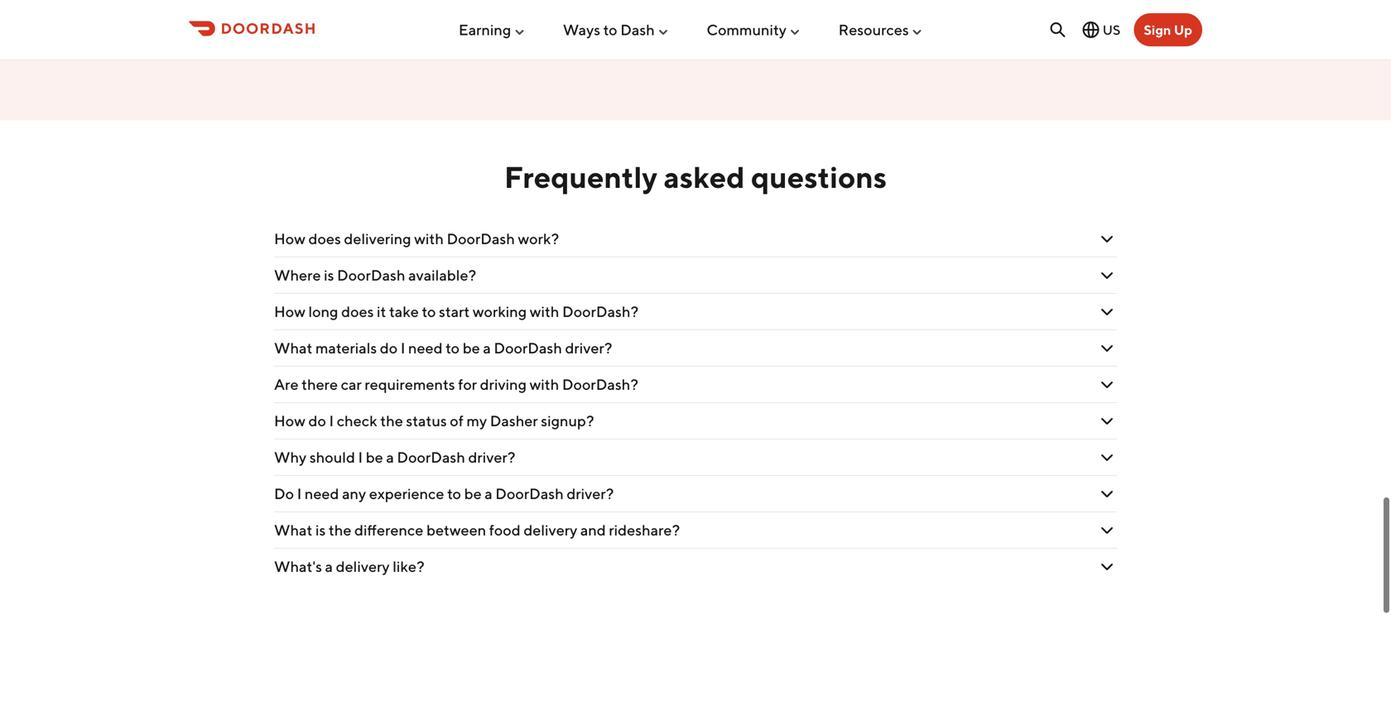 Task type: vqa. For each thing, say whether or not it's contained in the screenshot.
'Ty from Albany, NY'
no



Task type: locate. For each thing, give the bounding box(es) containing it.
doordash?
[[563, 303, 639, 321], [562, 376, 639, 394]]

ways to dash
[[563, 21, 655, 39]]

driver? for what materials do i need to be a doordash driver?
[[565, 339, 613, 357]]

2 how from the top
[[274, 303, 306, 321]]

6 chevron down image from the top
[[1098, 484, 1118, 504]]

with right driving
[[530, 376, 559, 394]]

1 chevron down image from the top
[[1098, 302, 1118, 322]]

with
[[414, 230, 444, 248], [530, 303, 560, 321], [530, 376, 559, 394]]

sign up
[[1144, 22, 1193, 38]]

and
[[581, 522, 606, 539]]

a
[[483, 339, 491, 357], [386, 449, 394, 466], [485, 485, 493, 503], [325, 558, 333, 576]]

dash
[[621, 21, 655, 39]]

why should i be a doordash driver?
[[274, 449, 516, 466]]

frequently
[[504, 160, 658, 195]]

be
[[463, 339, 480, 357], [366, 449, 383, 466], [464, 485, 482, 503]]

with up available?
[[414, 230, 444, 248]]

need
[[408, 339, 443, 357], [305, 485, 339, 503]]

delivery down difference
[[336, 558, 390, 576]]

doordash up food
[[496, 485, 564, 503]]

5 chevron down image from the top
[[1098, 448, 1118, 468]]

do
[[274, 485, 294, 503]]

i left check at the bottom left of page
[[329, 412, 334, 430]]

between
[[427, 522, 486, 539]]

need left any on the left of page
[[305, 485, 339, 503]]

1 vertical spatial how
[[274, 303, 306, 321]]

where
[[274, 266, 321, 284]]

be for experience
[[464, 485, 482, 503]]

1 vertical spatial delivery
[[336, 558, 390, 576]]

0 vertical spatial the
[[381, 412, 403, 430]]

1 vertical spatial does
[[341, 303, 374, 321]]

0 vertical spatial be
[[463, 339, 480, 357]]

0 horizontal spatial need
[[305, 485, 339, 503]]

doordash
[[447, 230, 515, 248], [337, 266, 406, 284], [494, 339, 562, 357], [397, 449, 466, 466], [496, 485, 564, 503]]

is for where
[[324, 266, 334, 284]]

2 chevron down image from the top
[[1098, 375, 1118, 395]]

2 chevron down image from the top
[[1098, 266, 1118, 285]]

is up what's
[[316, 522, 326, 539]]

be down check at the bottom left of page
[[366, 449, 383, 466]]

0 vertical spatial how
[[274, 230, 306, 248]]

0 vertical spatial do
[[380, 339, 398, 357]]

to
[[604, 21, 618, 39], [422, 303, 436, 321], [446, 339, 460, 357], [447, 485, 461, 503]]

1 horizontal spatial the
[[381, 412, 403, 430]]

is right the where
[[324, 266, 334, 284]]

like?
[[393, 558, 425, 576]]

take
[[389, 303, 419, 321]]

what's a delivery like?
[[274, 558, 425, 576]]

resources
[[839, 21, 909, 39]]

to down start
[[446, 339, 460, 357]]

1 vertical spatial be
[[366, 449, 383, 466]]

globe line image
[[1082, 20, 1102, 40]]

of
[[450, 412, 464, 430]]

does left it
[[341, 303, 374, 321]]

need up requirements on the bottom
[[408, 339, 443, 357]]

chevron down image for what materials do i need to be a doordash driver?
[[1098, 338, 1118, 358]]

are there car requirements for driving with doordash?
[[274, 376, 639, 394]]

is
[[324, 266, 334, 284], [316, 522, 326, 539]]

does
[[309, 230, 341, 248], [341, 303, 374, 321]]

driver? down my
[[468, 449, 516, 466]]

1 vertical spatial driver?
[[468, 449, 516, 466]]

how
[[274, 230, 306, 248], [274, 303, 306, 321], [274, 412, 306, 430]]

check
[[337, 412, 378, 430]]

does up the where
[[309, 230, 341, 248]]

to right take
[[422, 303, 436, 321]]

0 horizontal spatial delivery
[[336, 558, 390, 576]]

chevron down image for where is doordash available?
[[1098, 266, 1118, 285]]

to left dash
[[604, 21, 618, 39]]

1 horizontal spatial do
[[380, 339, 398, 357]]

do down it
[[380, 339, 398, 357]]

with right working
[[530, 303, 560, 321]]

3 how from the top
[[274, 412, 306, 430]]

2 vertical spatial how
[[274, 412, 306, 430]]

for
[[458, 376, 477, 394]]

driver? up signup?
[[565, 339, 613, 357]]

chevron down image for how does delivering with doordash work?
[[1098, 229, 1118, 249]]

0 vertical spatial is
[[324, 266, 334, 284]]

how long does it take to start working with doordash?
[[274, 303, 639, 321]]

be for need
[[463, 339, 480, 357]]

community link
[[707, 14, 802, 45]]

2 vertical spatial be
[[464, 485, 482, 503]]

driver? up and
[[567, 485, 614, 503]]

1 horizontal spatial need
[[408, 339, 443, 357]]

4 chevron down image from the top
[[1098, 411, 1118, 431]]

earning link
[[459, 14, 526, 45]]

2 vertical spatial with
[[530, 376, 559, 394]]

how left long
[[274, 303, 306, 321]]

0 vertical spatial does
[[309, 230, 341, 248]]

i down take
[[401, 339, 405, 357]]

how up why
[[274, 412, 306, 430]]

0 vertical spatial driver?
[[565, 339, 613, 357]]

what up what's
[[274, 522, 313, 539]]

what materials do i need to be a doordash driver?
[[274, 339, 613, 357]]

1 horizontal spatial does
[[341, 303, 374, 321]]

to inside "link"
[[604, 21, 618, 39]]

be up for
[[463, 339, 480, 357]]

i
[[401, 339, 405, 357], [329, 412, 334, 430], [358, 449, 363, 466], [297, 485, 302, 503]]

chevron down image
[[1098, 229, 1118, 249], [1098, 266, 1118, 285], [1098, 338, 1118, 358], [1098, 411, 1118, 431], [1098, 448, 1118, 468], [1098, 484, 1118, 504]]

1 vertical spatial is
[[316, 522, 326, 539]]

is for what
[[316, 522, 326, 539]]

signup?
[[541, 412, 594, 430]]

4 chevron down image from the top
[[1098, 557, 1118, 577]]

1 vertical spatial the
[[329, 522, 352, 539]]

3 chevron down image from the top
[[1098, 338, 1118, 358]]

be up what is the difference between food delivery and rideshare?
[[464, 485, 482, 503]]

community
[[707, 21, 787, 39]]

chevron down image for working
[[1098, 302, 1118, 322]]

chevron down image for how do i check the status of my dasher signup?
[[1098, 411, 1118, 431]]

2 vertical spatial driver?
[[567, 485, 614, 503]]

1 chevron down image from the top
[[1098, 229, 1118, 249]]

what for what is the difference between food delivery and rideshare?
[[274, 522, 313, 539]]

0 vertical spatial what
[[274, 339, 313, 357]]

2 what from the top
[[274, 522, 313, 539]]

delivering
[[344, 230, 411, 248]]

1 how from the top
[[274, 230, 306, 248]]

chevron down image for why should i be a doordash driver?
[[1098, 448, 1118, 468]]

the right check at the bottom left of page
[[381, 412, 403, 430]]

what
[[274, 339, 313, 357], [274, 522, 313, 539]]

rideshare?
[[609, 522, 680, 539]]

0 vertical spatial need
[[408, 339, 443, 357]]

work?
[[518, 230, 559, 248]]

what up are
[[274, 339, 313, 357]]

how do i check the status of my dasher signup?
[[274, 412, 594, 430]]

the up what's a delivery like?
[[329, 522, 352, 539]]

chevron down image
[[1098, 302, 1118, 322], [1098, 375, 1118, 395], [1098, 521, 1118, 541], [1098, 557, 1118, 577]]

driving
[[480, 376, 527, 394]]

driver?
[[565, 339, 613, 357], [468, 449, 516, 466], [567, 485, 614, 503]]

ways
[[563, 21, 601, 39]]

a down working
[[483, 339, 491, 357]]

1 vertical spatial do
[[309, 412, 326, 430]]

delivery left and
[[524, 522, 578, 539]]

how up the where
[[274, 230, 306, 248]]

1 vertical spatial what
[[274, 522, 313, 539]]

asked
[[664, 160, 745, 195]]

us
[[1103, 22, 1121, 38]]

dasher
[[490, 412, 538, 430]]

to up between
[[447, 485, 461, 503]]

how does delivering with doordash work?
[[274, 230, 559, 248]]

doordash down how do i check the status of my dasher signup?
[[397, 449, 466, 466]]

the
[[381, 412, 403, 430], [329, 522, 352, 539]]

1 what from the top
[[274, 339, 313, 357]]

3 chevron down image from the top
[[1098, 521, 1118, 541]]

do
[[380, 339, 398, 357], [309, 412, 326, 430]]

my
[[467, 412, 487, 430]]

delivery
[[524, 522, 578, 539], [336, 558, 390, 576]]

up
[[1175, 22, 1193, 38]]

0 horizontal spatial the
[[329, 522, 352, 539]]

do down there
[[309, 412, 326, 430]]

0 vertical spatial delivery
[[524, 522, 578, 539]]



Task type: describe. For each thing, give the bounding box(es) containing it.
working
[[473, 303, 527, 321]]

questions
[[751, 160, 887, 195]]

should
[[310, 449, 355, 466]]

frequently asked questions
[[504, 160, 887, 195]]

food
[[489, 522, 521, 539]]

a up the experience
[[386, 449, 394, 466]]

experience
[[369, 485, 444, 503]]

long
[[309, 303, 338, 321]]

resources link
[[839, 14, 924, 45]]

available?
[[409, 266, 477, 284]]

car
[[341, 376, 362, 394]]

doordash down delivering
[[337, 266, 406, 284]]

earning
[[459, 21, 511, 39]]

where is doordash available?
[[274, 266, 477, 284]]

what's
[[274, 558, 322, 576]]

chevron down image for and
[[1098, 521, 1118, 541]]

1 vertical spatial with
[[530, 303, 560, 321]]

how for how does delivering with doordash work?
[[274, 230, 306, 248]]

doordash up available?
[[447, 230, 515, 248]]

0 horizontal spatial do
[[309, 412, 326, 430]]

there
[[302, 376, 338, 394]]

chevron down image for do i need any experience to be a doordash driver?
[[1098, 484, 1118, 504]]

why
[[274, 449, 307, 466]]

sign up button
[[1135, 13, 1203, 46]]

1 vertical spatial doordash?
[[562, 376, 639, 394]]

1 horizontal spatial delivery
[[524, 522, 578, 539]]

requirements
[[365, 376, 455, 394]]

how for how long does it take to start working with doordash?
[[274, 303, 306, 321]]

0 vertical spatial doordash?
[[563, 303, 639, 321]]

it
[[377, 303, 386, 321]]

i right should on the left of page
[[358, 449, 363, 466]]

status
[[406, 412, 447, 430]]

doordash up driving
[[494, 339, 562, 357]]

0 vertical spatial with
[[414, 230, 444, 248]]

materials
[[316, 339, 377, 357]]

i right do
[[297, 485, 302, 503]]

chevron down image for doordash?
[[1098, 375, 1118, 395]]

1 vertical spatial need
[[305, 485, 339, 503]]

a up what is the difference between food delivery and rideshare?
[[485, 485, 493, 503]]

do i need any experience to be a doordash driver?
[[274, 485, 614, 503]]

ways to dash link
[[563, 14, 670, 45]]

difference
[[355, 522, 424, 539]]

0 horizontal spatial does
[[309, 230, 341, 248]]

what for what materials do i need to be a doordash driver?
[[274, 339, 313, 357]]

to for need
[[446, 339, 460, 357]]

what is the difference between food delivery and rideshare?
[[274, 522, 680, 539]]

to for take
[[422, 303, 436, 321]]

driver? for do i need any experience to be a doordash driver?
[[567, 485, 614, 503]]

start
[[439, 303, 470, 321]]

how for how do i check the status of my dasher signup?
[[274, 412, 306, 430]]

a right what's
[[325, 558, 333, 576]]

to for experience
[[447, 485, 461, 503]]

sign
[[1144, 22, 1172, 38]]

any
[[342, 485, 366, 503]]

are
[[274, 376, 299, 394]]



